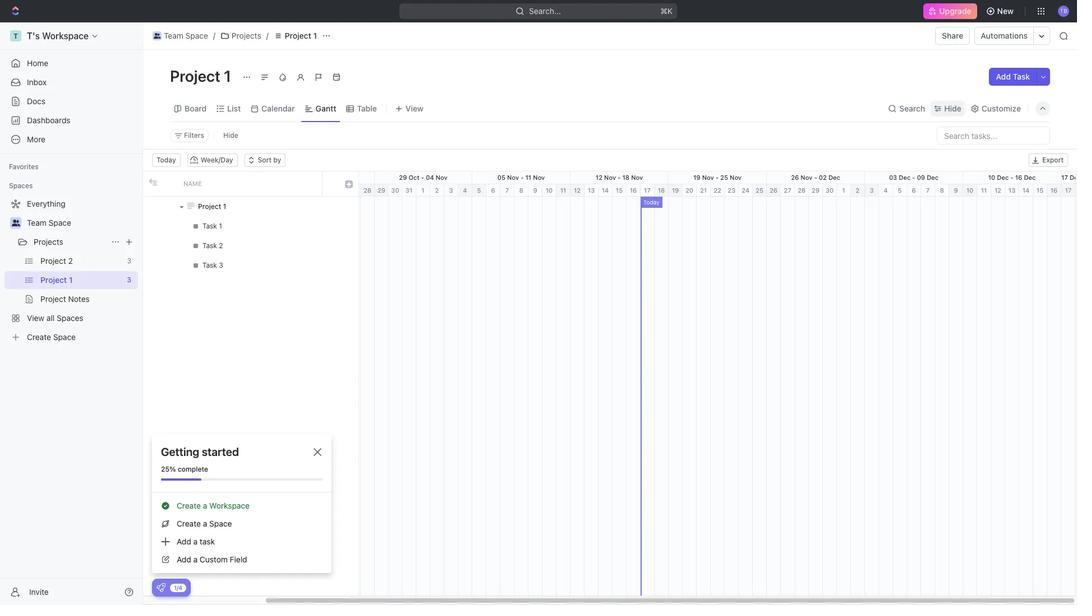 Task type: describe. For each thing, give the bounding box(es) containing it.
2 column header from the left
[[160, 172, 177, 196]]

2 / from the left
[[266, 31, 269, 40]]

board link
[[182, 101, 207, 116]]

project 2 link
[[40, 252, 123, 270]]

docs link
[[4, 93, 138, 111]]

export button
[[1029, 154, 1068, 167]]

12 for second 12 element from the right
[[574, 187, 581, 194]]

started
[[202, 446, 239, 459]]

1 7 from the left
[[505, 187, 509, 194]]

31
[[405, 187, 412, 194]]

1 vertical spatial projects link
[[34, 233, 107, 251]]

29 oct - 04 nov
[[399, 174, 448, 181]]

‎task 2
[[203, 242, 223, 250]]

04
[[426, 174, 434, 181]]

3 up "project notes" link
[[127, 276, 131, 284]]

1 30 from the left
[[391, 187, 399, 194]]

tree inside sidebar navigation
[[4, 195, 138, 347]]

favorites button
[[4, 160, 43, 174]]

hide button
[[219, 129, 243, 142]]

1 28 element from the left
[[361, 185, 375, 197]]

table link
[[355, 101, 377, 116]]

26 nov - 02 dec element
[[767, 172, 865, 184]]

a for custom
[[193, 555, 198, 565]]

20
[[685, 187, 693, 194]]

2 27 from the left
[[784, 187, 791, 194]]

3 inside cell
[[219, 261, 223, 270]]

2 4 from the left
[[884, 187, 888, 194]]

0 vertical spatial projects
[[232, 31, 261, 40]]

22 element
[[711, 185, 725, 197]]

today inside button
[[157, 156, 176, 164]]

24
[[742, 187, 749, 194]]

task 3 row
[[143, 256, 358, 275]]

table
[[357, 104, 377, 113]]

2 6 from the left
[[912, 187, 916, 194]]

upgrade
[[939, 6, 971, 16]]

more button
[[4, 131, 138, 149]]

list
[[227, 104, 241, 113]]

2 15 element from the left
[[1033, 185, 1047, 197]]

getting
[[161, 446, 199, 459]]

search...
[[529, 6, 561, 16]]

25% complete
[[161, 466, 208, 474]]

19 nov - 25 nov
[[693, 174, 742, 181]]

dashboards
[[27, 116, 70, 125]]

1 9 from the left
[[533, 187, 537, 194]]

space right user group icon
[[185, 31, 208, 40]]

2 dec from the left
[[899, 174, 911, 181]]

create space link
[[4, 329, 136, 347]]

6 nov from the left
[[702, 174, 714, 181]]

2 horizontal spatial 29
[[812, 187, 820, 194]]

0 horizontal spatial 28
[[328, 174, 336, 181]]

name
[[183, 180, 202, 187]]

0 vertical spatial team
[[164, 31, 183, 40]]

add for add task
[[996, 72, 1011, 81]]

0 horizontal spatial spaces
[[9, 182, 33, 190]]

favorites
[[9, 163, 39, 171]]

1 17 element from the left
[[641, 185, 655, 197]]

- for 16
[[1010, 174, 1013, 181]]

‎task for ‎task 1
[[203, 222, 217, 230]]

22 for 22 oct - 28 oct
[[302, 174, 309, 181]]

onboarding checklist button element
[[157, 584, 165, 593]]

23
[[728, 187, 735, 194]]

2 10 element from the left
[[963, 185, 977, 197]]

03
[[889, 174, 897, 181]]

project notes link
[[40, 291, 136, 309]]

0 horizontal spatial 18
[[622, 174, 630, 181]]

close image
[[314, 449, 321, 457]]

1 15 element from the left
[[613, 185, 627, 197]]

view all spaces
[[27, 314, 83, 323]]

1 vertical spatial workspace
[[209, 502, 250, 511]]

sort by
[[258, 156, 281, 164]]

onboarding checklist button image
[[157, 584, 165, 593]]

user group image
[[154, 33, 161, 39]]

0 horizontal spatial team space link
[[27, 214, 136, 232]]

19 nov - 25 nov element
[[669, 172, 767, 184]]

1 horizontal spatial today
[[643, 199, 660, 206]]

week/day
[[201, 156, 233, 164]]

4 nov from the left
[[604, 174, 616, 181]]

create a workspace
[[177, 502, 250, 511]]

add for add a custom field
[[177, 555, 191, 565]]

calendar
[[262, 104, 295, 113]]

2 nov from the left
[[507, 174, 519, 181]]

19 for 19 nov - 25 nov
[[693, 174, 700, 181]]

add task
[[996, 72, 1030, 81]]

sort
[[258, 156, 272, 164]]

home
[[27, 58, 48, 68]]

2 down 26 nov - 02 dec element
[[856, 187, 860, 194]]

05 nov - 11 nov element
[[472, 172, 571, 184]]

2 inside tree
[[68, 256, 73, 266]]

customize
[[982, 104, 1021, 113]]

tb button
[[1055, 2, 1073, 20]]

create space
[[27, 333, 76, 342]]

‎task 1
[[203, 222, 222, 230]]

view button
[[391, 95, 427, 122]]

t's workspace
[[27, 31, 89, 41]]

0 horizontal spatial project 1 link
[[40, 272, 122, 289]]

create a space
[[177, 519, 232, 529]]

automations
[[981, 31, 1028, 40]]

1 horizontal spatial 29
[[399, 174, 407, 181]]

1 27 element from the left
[[347, 185, 361, 197]]

0 vertical spatial team space
[[164, 31, 208, 40]]

15 for 1st '15' element from the left
[[616, 187, 623, 194]]

1 14 element from the left
[[599, 185, 613, 197]]

sort by button
[[244, 154, 286, 167]]

view for view
[[406, 104, 424, 113]]

1 13 element from the left
[[585, 185, 599, 197]]

03 dec - 09 dec element
[[865, 172, 963, 184]]

tree grid containing project 1
[[143, 172, 358, 596]]

1 column header from the left
[[143, 172, 160, 196]]

getting started
[[161, 446, 239, 459]]

1 horizontal spatial 25
[[756, 187, 763, 194]]

2 16 element from the left
[[1047, 185, 1061, 197]]

1 16 element from the left
[[627, 185, 641, 197]]

row group containing project 1
[[143, 197, 358, 596]]

3 down 03 dec - 09 dec element
[[870, 187, 874, 194]]

1 8 from the left
[[519, 187, 523, 194]]

t's
[[27, 31, 40, 41]]

1/4
[[174, 585, 182, 592]]

to do 
 
 
 
 
 task 3 cell
[[177, 256, 323, 275]]

22 for 22
[[714, 187, 721, 194]]

user group image
[[12, 220, 20, 227]]

2 11 element from the left
[[977, 185, 991, 197]]

more
[[27, 135, 45, 144]]

project 2
[[40, 256, 73, 266]]

17 for second '17' 'element' from left
[[1065, 187, 1072, 194]]

hide button
[[931, 101, 965, 116]]

project 1 - 0.00% row
[[143, 197, 358, 217]]

0 horizontal spatial 29
[[378, 187, 385, 194]]

1 horizontal spatial 11
[[560, 187, 566, 194]]

oct for 22
[[311, 174, 322, 181]]

2 5 from the left
[[898, 187, 902, 194]]

10 dec - 16 dec element
[[963, 172, 1061, 184]]

- for 09
[[912, 174, 915, 181]]

28 for 2nd 28 element from the right
[[363, 187, 371, 194]]

notes
[[68, 295, 90, 304]]

2 down 29 oct - 04 nov element
[[435, 187, 439, 194]]

11 inside 05 nov - 11 nov element
[[525, 174, 531, 181]]

2 13 element from the left
[[1005, 185, 1019, 197]]

28 for second 28 element
[[798, 187, 806, 194]]

team inside sidebar navigation
[[27, 218, 46, 228]]

2 9 from the left
[[954, 187, 958, 194]]

projects inside sidebar navigation
[[34, 237, 63, 247]]

list link
[[225, 101, 241, 116]]

field
[[230, 555, 247, 565]]

1 5 from the left
[[477, 187, 481, 194]]

complete
[[178, 466, 208, 474]]

dashboards link
[[4, 112, 138, 130]]

upgrade link
[[924, 3, 977, 19]]

add a custom field
[[177, 555, 247, 565]]

share button
[[935, 27, 970, 45]]

board
[[185, 104, 207, 113]]

create for create a space
[[177, 519, 201, 529]]

2 horizontal spatial 10
[[988, 174, 995, 181]]

everything link
[[4, 195, 136, 213]]

workspace inside sidebar navigation
[[42, 31, 89, 41]]

project inside "project notes" link
[[40, 295, 66, 304]]

project inside project 1 cell
[[198, 202, 221, 211]]

1 29 element from the left
[[375, 185, 389, 197]]

2 14 element from the left
[[1019, 185, 1033, 197]]

view all spaces link
[[4, 310, 136, 328]]

1 horizontal spatial projects link
[[218, 29, 264, 43]]

2 30 from the left
[[826, 187, 834, 194]]

1 12 element from the left
[[571, 185, 585, 197]]

- for 02
[[814, 174, 817, 181]]

4 dec from the left
[[997, 174, 1009, 181]]



Task type: vqa. For each thing, say whether or not it's contained in the screenshot.
DIALOG
no



Task type: locate. For each thing, give the bounding box(es) containing it.
team space down the everything
[[27, 218, 71, 228]]

12 element
[[571, 185, 585, 197], [991, 185, 1005, 197]]

project 1 link
[[271, 29, 320, 43], [40, 272, 122, 289]]

5 down 03 dec - 09 dec
[[898, 187, 902, 194]]

27 down 22 oct - 28 oct element at top
[[350, 187, 357, 194]]

11 right 05
[[525, 174, 531, 181]]

1 / from the left
[[213, 31, 215, 40]]

11 element down 10 dec - 16 dec
[[977, 185, 991, 197]]

to do 
 
 
 
 
 ‎task 1 cell
[[177, 217, 323, 236]]

25
[[720, 174, 728, 181], [756, 187, 763, 194]]

0 vertical spatial view
[[406, 104, 424, 113]]

10 down search tasks... text field
[[988, 174, 995, 181]]

10 element down 05 nov - 11 nov element
[[542, 185, 556, 197]]

27 element
[[347, 185, 361, 197], [781, 185, 795, 197]]

0 horizontal spatial projects link
[[34, 233, 107, 251]]

12 for 12 nov - 18 nov
[[596, 174, 603, 181]]

0 horizontal spatial 8
[[519, 187, 523, 194]]

3 dec from the left
[[927, 174, 939, 181]]

17 down the 17 dec - 23 dec element
[[1065, 187, 1072, 194]]

docs
[[27, 96, 45, 106]]

create inside sidebar navigation
[[27, 333, 51, 342]]

29 down 26 nov - 02 dec element
[[812, 187, 820, 194]]

25%
[[161, 466, 176, 474]]

 image inside 'name' row
[[149, 178, 157, 186]]

2 horizontal spatial 11
[[981, 187, 987, 194]]

0 horizontal spatial 27 element
[[347, 185, 361, 197]]

0 horizontal spatial team
[[27, 218, 46, 228]]

today down 'filters' dropdown button
[[157, 156, 176, 164]]

0 vertical spatial 19
[[693, 174, 700, 181]]

0 horizontal spatial 6
[[491, 187, 495, 194]]

1 horizontal spatial 29 element
[[809, 185, 823, 197]]

2 up task 3
[[219, 242, 223, 250]]

add down add a task
[[177, 555, 191, 565]]

31 element
[[402, 185, 416, 197]]

1 horizontal spatial team space
[[164, 31, 208, 40]]

27 element right 25 element
[[781, 185, 795, 197]]

1 inside project 1 cell
[[223, 202, 226, 211]]

t's workspace, , element
[[10, 30, 21, 42]]

30
[[391, 187, 399, 194], [826, 187, 834, 194]]

3 column header from the left
[[323, 172, 339, 196]]

12 for first 12 element from right
[[995, 187, 1001, 194]]

3 right project 2 link
[[127, 257, 131, 265]]

hide
[[944, 104, 961, 113], [223, 131, 238, 140]]

1 vertical spatial create
[[177, 502, 201, 511]]

space down everything link
[[49, 218, 71, 228]]

2 13 from the left
[[1009, 187, 1016, 194]]

27 right 26 element
[[784, 187, 791, 194]]

by
[[273, 156, 281, 164]]

26 inside 26 nov - 02 dec element
[[791, 174, 799, 181]]

2 - from the left
[[421, 174, 424, 181]]

6 down 03 dec - 09 dec element
[[912, 187, 916, 194]]

16 down export on the top of the page
[[1051, 187, 1058, 194]]

1 vertical spatial today
[[643, 199, 660, 206]]

7 down 05
[[505, 187, 509, 194]]

0 horizontal spatial 26
[[770, 187, 778, 194]]

0 horizontal spatial /
[[213, 31, 215, 40]]

task inside cell
[[203, 261, 217, 270]]

29 element left 31
[[375, 185, 389, 197]]

15 element down 12 nov - 18 nov element in the top of the page
[[613, 185, 627, 197]]

29 element
[[375, 185, 389, 197], [809, 185, 823, 197]]

tree
[[4, 195, 138, 347]]

tree containing everything
[[4, 195, 138, 347]]

0 horizontal spatial 11
[[525, 174, 531, 181]]

1 horizontal spatial 15
[[1037, 187, 1044, 194]]

19 inside 19 element
[[672, 187, 679, 194]]

2 27 element from the left
[[781, 185, 795, 197]]

1 17 from the left
[[644, 187, 651, 194]]

14 element
[[599, 185, 613, 197], [1019, 185, 1033, 197]]

view inside button
[[406, 104, 424, 113]]

2 oct from the left
[[338, 174, 349, 181]]

14
[[602, 187, 609, 194], [1022, 187, 1030, 194]]

2 14 from the left
[[1022, 187, 1030, 194]]

11 element
[[556, 185, 571, 197], [977, 185, 991, 197]]

8 down 05 nov - 11 nov element
[[519, 187, 523, 194]]

sort by button
[[244, 154, 286, 167]]

0 vertical spatial task
[[1013, 72, 1030, 81]]

name row
[[143, 172, 358, 197]]

3 nov from the left
[[533, 174, 545, 181]]

27
[[350, 187, 357, 194], [784, 187, 791, 194]]

new button
[[982, 2, 1020, 20]]

26 for 26 nov - 02 dec
[[791, 174, 799, 181]]

spaces up create space link
[[57, 314, 83, 323]]

1 oct from the left
[[311, 174, 322, 181]]

10 element down 10 dec - 16 dec element
[[963, 185, 977, 197]]

3 down ‎task 2
[[219, 261, 223, 270]]

16 for second '16' element from right
[[630, 187, 637, 194]]

6 - from the left
[[814, 174, 817, 181]]

project 1 inside cell
[[198, 202, 226, 211]]

project
[[285, 31, 311, 40], [170, 67, 220, 85], [198, 202, 221, 211], [40, 256, 66, 266], [40, 275, 67, 285], [40, 295, 66, 304]]

- for 11
[[521, 174, 524, 181]]

5 - from the left
[[716, 174, 719, 181]]

0 horizontal spatial hide
[[223, 131, 238, 140]]

5 dec from the left
[[1024, 174, 1036, 181]]

2 up project notes
[[68, 256, 73, 266]]

1 30 element from the left
[[389, 185, 402, 197]]

workspace
[[42, 31, 89, 41], [209, 502, 250, 511]]

1 horizontal spatial 17
[[1065, 187, 1072, 194]]

26 left 02
[[791, 174, 799, 181]]

10 down 05 nov - 11 nov element
[[546, 187, 553, 194]]

0 horizontal spatial 4
[[463, 187, 467, 194]]

2 horizontal spatial 12
[[995, 187, 1001, 194]]

12 inside 12 nov - 18 nov element
[[596, 174, 603, 181]]

16 element down 12 nov - 18 nov element in the top of the page
[[627, 185, 641, 197]]

10
[[988, 174, 995, 181], [546, 187, 553, 194], [966, 187, 973, 194]]

projects link
[[218, 29, 264, 43], [34, 233, 107, 251]]

28
[[328, 174, 336, 181], [363, 187, 371, 194], [798, 187, 806, 194]]

22 inside 22 element
[[714, 187, 721, 194]]

21 element
[[697, 185, 711, 197]]

week/day button
[[187, 154, 238, 167]]

Search tasks... text field
[[937, 127, 1050, 144]]

16 element down the 17 dec - 23 dec element
[[1047, 185, 1061, 197]]

dec for 26 nov - 02 dec
[[829, 174, 840, 181]]

t
[[13, 32, 18, 40]]

export
[[1042, 156, 1064, 164]]

0 vertical spatial create
[[27, 333, 51, 342]]

30 element left 31
[[389, 185, 402, 197]]

1 horizontal spatial team
[[164, 31, 183, 40]]

0 vertical spatial project 1 link
[[271, 29, 320, 43]]

team space
[[164, 31, 208, 40], [27, 218, 71, 228]]

17 for 1st '17' 'element' from the left
[[644, 187, 651, 194]]

2 ‎task from the top
[[203, 242, 217, 250]]

6 down 05 nov - 11 nov element
[[491, 187, 495, 194]]

1 vertical spatial projects
[[34, 237, 63, 247]]

search
[[899, 104, 925, 113]]

hide down the list link
[[223, 131, 238, 140]]

17 element
[[641, 185, 655, 197], [1061, 185, 1076, 197]]

28 element
[[361, 185, 375, 197], [795, 185, 809, 197]]

03 dec - 09 dec
[[889, 174, 939, 181]]

1 - from the left
[[324, 174, 327, 181]]

7 down 03 dec - 09 dec element
[[926, 187, 930, 194]]

7
[[505, 187, 509, 194], [926, 187, 930, 194]]

0 horizontal spatial 17 element
[[641, 185, 655, 197]]

2 horizontal spatial 28
[[798, 187, 806, 194]]

24 element
[[739, 185, 753, 197]]

0 horizontal spatial team space
[[27, 218, 71, 228]]

0 horizontal spatial oct
[[311, 174, 322, 181]]

1 15 from the left
[[616, 187, 623, 194]]

29 up 31
[[399, 174, 407, 181]]

gantt link
[[313, 101, 336, 116]]

2 horizontal spatial oct
[[409, 174, 419, 181]]

1 horizontal spatial 27 element
[[781, 185, 795, 197]]

17 element left 19 element
[[641, 185, 655, 197]]

19 element
[[669, 185, 683, 197]]

create up add a task
[[177, 519, 201, 529]]

1 horizontal spatial project 1 link
[[271, 29, 320, 43]]

space inside create space link
[[53, 333, 76, 342]]

0 horizontal spatial 30 element
[[389, 185, 402, 197]]

2 28 element from the left
[[795, 185, 809, 197]]

1 horizontal spatial 14 element
[[1019, 185, 1033, 197]]

project 1 cell
[[177, 197, 323, 217]]

team right user group icon
[[164, 31, 183, 40]]

filters button
[[170, 129, 209, 142]]

1 inside sidebar navigation
[[69, 275, 73, 285]]

1 horizontal spatial 5
[[898, 187, 902, 194]]

2 29 element from the left
[[809, 185, 823, 197]]

0 horizontal spatial 28 element
[[361, 185, 375, 197]]

10 element
[[542, 185, 556, 197], [963, 185, 977, 197]]

18
[[622, 174, 630, 181], [658, 187, 665, 194]]

18 inside 'element'
[[658, 187, 665, 194]]

project notes
[[40, 295, 90, 304]]

home link
[[4, 54, 138, 72]]

name column header
[[177, 172, 323, 196]]

05
[[497, 174, 505, 181]]

0 vertical spatial ‎task
[[203, 222, 217, 230]]

nov
[[436, 174, 448, 181], [507, 174, 519, 181], [533, 174, 545, 181], [604, 174, 616, 181], [631, 174, 643, 181], [702, 174, 714, 181], [730, 174, 742, 181], [801, 174, 812, 181]]

26 right 25 element
[[770, 187, 778, 194]]

oct for 29
[[409, 174, 419, 181]]

2 8 from the left
[[940, 187, 944, 194]]

14 element down 12 nov - 18 nov
[[599, 185, 613, 197]]

14 for second the "14" element from left
[[1022, 187, 1030, 194]]

13 down 10 dec - 16 dec element
[[1009, 187, 1016, 194]]

05 nov - 11 nov
[[497, 174, 545, 181]]

1 horizontal spatial 26
[[791, 174, 799, 181]]

‎task inside to do 
 
 
 
 
 ‎task 1 'cell'
[[203, 222, 217, 230]]

10 down 10 dec - 16 dec element
[[966, 187, 973, 194]]

view for view all spaces
[[27, 314, 44, 323]]

filters
[[184, 131, 204, 140]]

2 12 element from the left
[[991, 185, 1005, 197]]

16 down 12 nov - 18 nov element in the top of the page
[[630, 187, 637, 194]]

today
[[157, 156, 176, 164], [643, 199, 660, 206]]

custom
[[200, 555, 228, 565]]

10 dec - 16 dec
[[988, 174, 1036, 181]]

hide inside button
[[223, 131, 238, 140]]

0 horizontal spatial 13 element
[[585, 185, 599, 197]]

0 horizontal spatial 13
[[588, 187, 595, 194]]

dec down search tasks... text field
[[997, 174, 1009, 181]]

tree grid
[[143, 172, 358, 596]]

to do 
 
 
 
 
 ‎task 2 cell
[[177, 236, 323, 256]]

add for add a task
[[177, 537, 191, 547]]

1 vertical spatial project 1 link
[[40, 272, 122, 289]]

dec for 03 dec - 09 dec
[[927, 174, 939, 181]]

12 nov - 18 nov
[[596, 174, 643, 181]]

8 - from the left
[[1010, 174, 1013, 181]]

‎task down ‎task 1
[[203, 242, 217, 250]]

16 inside 10 dec - 16 dec element
[[1015, 174, 1022, 181]]

1 horizontal spatial oct
[[338, 174, 349, 181]]

1 vertical spatial task
[[203, 261, 217, 270]]

22 oct - 28 oct
[[302, 174, 349, 181]]

0 horizontal spatial 5
[[477, 187, 481, 194]]

sidebar navigation
[[0, 22, 145, 606]]

8 down 03 dec - 09 dec element
[[940, 187, 944, 194]]

create up create a space in the left bottom of the page
[[177, 502, 201, 511]]

1 horizontal spatial 28 element
[[795, 185, 809, 197]]

2 7 from the left
[[926, 187, 930, 194]]

1 6 from the left
[[491, 187, 495, 194]]

0 horizontal spatial 25
[[720, 174, 728, 181]]

invite
[[29, 588, 49, 597]]

task
[[200, 537, 215, 547]]

 image
[[345, 181, 353, 188]]

13 element down 10 dec - 16 dec element
[[1005, 185, 1019, 197]]

9 down 05 nov - 11 nov element
[[533, 187, 537, 194]]

a for space
[[203, 519, 207, 529]]

gantt
[[316, 104, 336, 113]]

22 inside 22 oct - 28 oct element
[[302, 174, 309, 181]]

team space right user group icon
[[164, 31, 208, 40]]

1 horizontal spatial 13
[[1009, 187, 1016, 194]]

‎task inside to do 
 
 
 
 
 ‎task 2 cell
[[203, 242, 217, 250]]

0 vertical spatial projects link
[[218, 29, 264, 43]]

1 inside to do 
 
 
 
 
 ‎task 1 'cell'
[[219, 222, 222, 230]]

add up the customize in the right of the page
[[996, 72, 1011, 81]]

/
[[213, 31, 215, 40], [266, 31, 269, 40]]

9
[[533, 187, 537, 194], [954, 187, 958, 194]]

19 for 19
[[672, 187, 679, 194]]

14 for first the "14" element
[[602, 187, 609, 194]]

17 left 18 'element'
[[644, 187, 651, 194]]

18 element
[[655, 185, 669, 197]]

‎task for ‎task 2
[[203, 242, 217, 250]]

4
[[463, 187, 467, 194], [884, 187, 888, 194]]

1 4 from the left
[[463, 187, 467, 194]]

3 down 29 oct - 04 nov element
[[449, 187, 453, 194]]

today button
[[152, 154, 180, 167]]

21
[[700, 187, 707, 194]]

13 element down 12 nov - 18 nov
[[585, 185, 599, 197]]

a left the task
[[193, 537, 198, 547]]

2 inside cell
[[219, 242, 223, 250]]

space down view all spaces link at the left bottom
[[53, 333, 76, 342]]

workspace up home link on the top of page
[[42, 31, 89, 41]]

1 horizontal spatial 7
[[926, 187, 930, 194]]

3 - from the left
[[521, 174, 524, 181]]

5 down 05 nov - 11 nov element
[[477, 187, 481, 194]]

3 oct from the left
[[409, 174, 419, 181]]

22 oct - 28 oct element
[[277, 172, 375, 184]]

1 vertical spatial 18
[[658, 187, 665, 194]]

12 nov - 18 nov element
[[571, 172, 669, 184]]

4 column header from the left
[[339, 172, 358, 196]]

add task button
[[989, 68, 1037, 86]]

1 13 from the left
[[588, 187, 595, 194]]

- for 18
[[618, 174, 621, 181]]

2 17 element from the left
[[1061, 185, 1076, 197]]

1 horizontal spatial 11 element
[[977, 185, 991, 197]]

11 element down 05 nov - 11 nov element
[[556, 185, 571, 197]]

- for 25
[[716, 174, 719, 181]]

project 1 inside sidebar navigation
[[40, 275, 73, 285]]

team right user group image
[[27, 218, 46, 228]]

2 15 from the left
[[1037, 187, 1044, 194]]

all
[[47, 314, 55, 323]]

4 - from the left
[[618, 174, 621, 181]]

7 nov from the left
[[730, 174, 742, 181]]

0 horizontal spatial 9
[[533, 187, 537, 194]]

view right table
[[406, 104, 424, 113]]

task inside button
[[1013, 72, 1030, 81]]

task
[[1013, 72, 1030, 81], [203, 261, 217, 270]]

create down all
[[27, 333, 51, 342]]

1 nov from the left
[[436, 174, 448, 181]]

1 14 from the left
[[602, 187, 609, 194]]

0 horizontal spatial 17
[[644, 187, 651, 194]]

automations button
[[975, 27, 1033, 44]]

spaces down favorites button
[[9, 182, 33, 190]]

1 horizontal spatial 19
[[693, 174, 700, 181]]

today down 18 'element'
[[643, 199, 660, 206]]

1 vertical spatial 19
[[672, 187, 679, 194]]

1 11 element from the left
[[556, 185, 571, 197]]

1 horizontal spatial 9
[[954, 187, 958, 194]]

dec right 03
[[899, 174, 911, 181]]

0 vertical spatial today
[[157, 156, 176, 164]]

19 up 21
[[693, 174, 700, 181]]

1 ‎task from the top
[[203, 222, 217, 230]]

1 horizontal spatial 16 element
[[1047, 185, 1061, 197]]

a up the task
[[203, 519, 207, 529]]

1 horizontal spatial 16
[[1015, 174, 1022, 181]]

15 for 1st '15' element from right
[[1037, 187, 1044, 194]]

2 vertical spatial add
[[177, 555, 191, 565]]

tb
[[1060, 7, 1067, 14]]

11 down 10 dec - 16 dec element
[[981, 187, 987, 194]]

1 horizontal spatial 10
[[966, 187, 973, 194]]

a for workspace
[[203, 502, 207, 511]]

02
[[819, 174, 827, 181]]

27 element down 22 oct - 28 oct element at top
[[347, 185, 361, 197]]

25 element
[[753, 185, 767, 197]]

project 1
[[285, 31, 317, 40], [170, 67, 235, 85], [198, 202, 226, 211], [40, 275, 73, 285]]

dec for 10 dec - 16 dec
[[1024, 174, 1036, 181]]

1 vertical spatial spaces
[[57, 314, 83, 323]]

week/day button
[[187, 154, 238, 167]]

everything
[[27, 199, 65, 209]]

23 element
[[725, 185, 739, 197]]

1 vertical spatial 25
[[756, 187, 763, 194]]

1 horizontal spatial 18
[[658, 187, 665, 194]]

16 element
[[627, 185, 641, 197], [1047, 185, 1061, 197]]

2 vertical spatial create
[[177, 519, 201, 529]]

customize button
[[967, 101, 1024, 116]]

 image
[[149, 178, 157, 186]]

5 nov from the left
[[631, 174, 643, 181]]

1 horizontal spatial hide
[[944, 104, 961, 113]]

28 element down the 26 nov - 02 dec in the right top of the page
[[795, 185, 809, 197]]

‎task 2 row
[[143, 236, 358, 256]]

dec right 02
[[829, 174, 840, 181]]

dec down export button
[[1024, 174, 1036, 181]]

0 horizontal spatial 12 element
[[571, 185, 585, 197]]

0 horizontal spatial workspace
[[42, 31, 89, 41]]

0 horizontal spatial today
[[157, 156, 176, 164]]

30 element down 02
[[823, 185, 837, 197]]

0 horizontal spatial 15 element
[[613, 185, 627, 197]]

7 - from the left
[[912, 174, 915, 181]]

view button
[[391, 101, 427, 116]]

1 10 element from the left
[[542, 185, 556, 197]]

1 horizontal spatial projects
[[232, 31, 261, 40]]

26 element
[[767, 185, 781, 197]]

1 horizontal spatial 14
[[1022, 187, 1030, 194]]

26 for 26
[[770, 187, 778, 194]]

oct
[[311, 174, 322, 181], [338, 174, 349, 181], [409, 174, 419, 181]]

2 30 element from the left
[[823, 185, 837, 197]]

0 horizontal spatial 30
[[391, 187, 399, 194]]

1 horizontal spatial 10 element
[[963, 185, 977, 197]]

task down ‎task 2
[[203, 261, 217, 270]]

a down add a task
[[193, 555, 198, 565]]

30 left 31
[[391, 187, 399, 194]]

a for task
[[193, 537, 198, 547]]

1 horizontal spatial task
[[1013, 72, 1030, 81]]

0 vertical spatial spaces
[[9, 182, 33, 190]]

0 horizontal spatial 27
[[350, 187, 357, 194]]

1 vertical spatial 22
[[714, 187, 721, 194]]

1 horizontal spatial 22
[[714, 187, 721, 194]]

30 down 02
[[826, 187, 834, 194]]

add
[[996, 72, 1011, 81], [177, 537, 191, 547], [177, 555, 191, 565]]

29 oct - 04 nov element
[[375, 172, 472, 184]]

task up the customize in the right of the page
[[1013, 72, 1030, 81]]

team space inside sidebar navigation
[[27, 218, 71, 228]]

⌘k
[[661, 6, 673, 16]]

0 horizontal spatial 10
[[546, 187, 553, 194]]

project inside project 2 link
[[40, 256, 66, 266]]

15 element down 10 dec - 16 dec element
[[1033, 185, 1047, 197]]

projects
[[232, 31, 261, 40], [34, 237, 63, 247]]

‎task up ‎task 2
[[203, 222, 217, 230]]

‎task 1 row
[[143, 217, 358, 236]]

inbox link
[[4, 73, 138, 91]]

15 down 10 dec - 16 dec element
[[1037, 187, 1044, 194]]

0 horizontal spatial 16
[[630, 187, 637, 194]]

30 element
[[389, 185, 402, 197], [823, 185, 837, 197]]

workspace up create a space in the left bottom of the page
[[209, 502, 250, 511]]

space
[[185, 31, 208, 40], [49, 218, 71, 228], [53, 333, 76, 342], [209, 519, 232, 529]]

26 nov - 02 dec
[[791, 174, 840, 181]]

09
[[917, 174, 925, 181]]

0 vertical spatial 22
[[302, 174, 309, 181]]

25 up 22 element
[[720, 174, 728, 181]]

14 down 12 nov - 18 nov
[[602, 187, 609, 194]]

view left all
[[27, 314, 44, 323]]

29 element down 26 nov - 02 dec element
[[809, 185, 823, 197]]

share
[[942, 31, 963, 40]]

create for create a workspace
[[177, 502, 201, 511]]

29 left 31
[[378, 187, 385, 194]]

19 right 18 'element'
[[672, 187, 679, 194]]

1 horizontal spatial team space link
[[150, 29, 211, 43]]

- for 04
[[421, 174, 424, 181]]

0 horizontal spatial 15
[[616, 187, 623, 194]]

19 inside 19 nov - 25 nov element
[[693, 174, 700, 181]]

17 dec - 23 dec element
[[1061, 172, 1076, 184]]

task 3
[[203, 261, 223, 270]]

add a task
[[177, 537, 215, 547]]

1 horizontal spatial 8
[[940, 187, 944, 194]]

26 inside 26 element
[[770, 187, 778, 194]]

1 dec from the left
[[829, 174, 840, 181]]

0 horizontal spatial projects
[[34, 237, 63, 247]]

row group
[[143, 197, 358, 596]]

25 right 24 element
[[756, 187, 763, 194]]

inbox
[[27, 77, 47, 87]]

22
[[302, 174, 309, 181], [714, 187, 721, 194]]

spaces
[[9, 182, 33, 190], [57, 314, 83, 323]]

1 27 from the left
[[350, 187, 357, 194]]

16 down search tasks... text field
[[1015, 174, 1022, 181]]

column header
[[143, 172, 160, 196], [160, 172, 177, 196], [323, 172, 339, 196], [339, 172, 358, 196]]

0 horizontal spatial 19
[[672, 187, 679, 194]]

16 for 1st '16' element from the right
[[1051, 187, 1058, 194]]

calendar link
[[259, 101, 295, 116]]

1 horizontal spatial 12 element
[[991, 185, 1005, 197]]

13 element
[[585, 185, 599, 197], [1005, 185, 1019, 197]]

1 vertical spatial view
[[27, 314, 44, 323]]

20 element
[[683, 185, 697, 197]]

15 down 12 nov - 18 nov element in the top of the page
[[616, 187, 623, 194]]

1 horizontal spatial spaces
[[57, 314, 83, 323]]

0 vertical spatial add
[[996, 72, 1011, 81]]

create for create space
[[27, 333, 51, 342]]

28 element left 31
[[361, 185, 375, 197]]

3
[[449, 187, 453, 194], [870, 187, 874, 194], [127, 257, 131, 265], [219, 261, 223, 270], [127, 276, 131, 284]]

add inside button
[[996, 72, 1011, 81]]

14 element down 10 dec - 16 dec element
[[1019, 185, 1033, 197]]

 image inside 'name' row
[[345, 181, 353, 188]]

2 17 from the left
[[1065, 187, 1072, 194]]

search button
[[885, 101, 929, 116]]

0 vertical spatial 25
[[720, 174, 728, 181]]

space down create a workspace
[[209, 519, 232, 529]]

hide inside dropdown button
[[944, 104, 961, 113]]

1 vertical spatial hide
[[223, 131, 238, 140]]

- for 28
[[324, 174, 327, 181]]

dec right 09
[[927, 174, 939, 181]]

8 nov from the left
[[801, 174, 812, 181]]

view inside sidebar navigation
[[27, 314, 44, 323]]

15 element
[[613, 185, 627, 197], [1033, 185, 1047, 197]]



